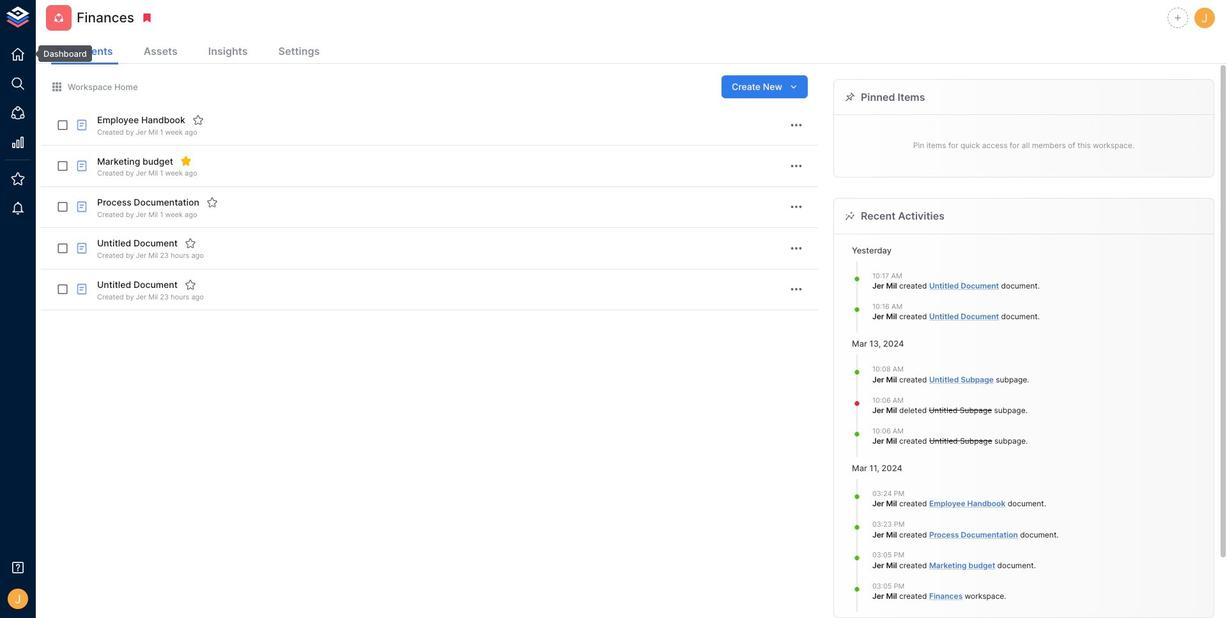 Task type: vqa. For each thing, say whether or not it's contained in the screenshot.
6th Bookmark icon from the bottom
no



Task type: describe. For each thing, give the bounding box(es) containing it.
remove bookmark image
[[141, 12, 153, 24]]

2 vertical spatial favorite image
[[185, 279, 196, 291]]

1 vertical spatial favorite image
[[206, 197, 218, 208]]



Task type: locate. For each thing, give the bounding box(es) containing it.
favorite image
[[185, 238, 196, 249]]

0 vertical spatial favorite image
[[192, 114, 204, 126]]

tooltip
[[29, 45, 92, 62]]

remove favorite image
[[180, 156, 192, 167]]

favorite image
[[192, 114, 204, 126], [206, 197, 218, 208], [185, 279, 196, 291]]



